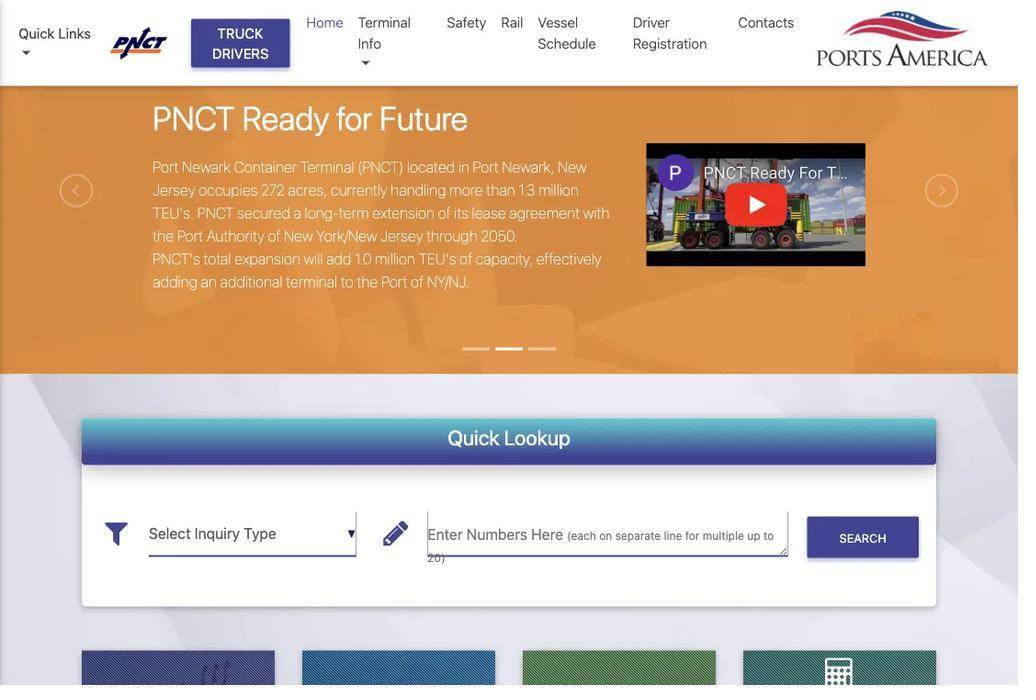 Task type: locate. For each thing, give the bounding box(es) containing it.
add
[[326, 251, 351, 268]]

new right newark,
[[558, 159, 587, 177]]

truck
[[218, 25, 263, 41]]

1 vertical spatial terminal
[[300, 159, 354, 177]]

secured
[[237, 205, 290, 222]]

quick
[[18, 25, 55, 41], [448, 426, 499, 450]]

acres,
[[288, 182, 327, 199]]

0 horizontal spatial for
[[336, 98, 373, 137]]

0 horizontal spatial new
[[284, 228, 313, 245]]

1 vertical spatial jersey
[[381, 228, 423, 245]]

0 vertical spatial new
[[558, 159, 587, 177]]

million up the agreement
[[539, 182, 579, 199]]

quick for quick lookup
[[448, 426, 499, 450]]

1 vertical spatial to
[[764, 530, 774, 542]]

its
[[454, 205, 469, 222]]

of down through
[[459, 251, 472, 268]]

of down the teu's
[[411, 274, 424, 291]]

in
[[458, 159, 469, 177]]

located
[[407, 159, 455, 177]]

terminal up info
[[358, 14, 411, 30]]

vessel
[[538, 14, 578, 30]]

numbers
[[467, 526, 527, 543]]

1 horizontal spatial the
[[357, 274, 378, 291]]

0 horizontal spatial quick
[[18, 25, 55, 41]]

the
[[153, 228, 174, 245], [357, 274, 378, 291]]

vessel schedule link
[[531, 5, 626, 61]]

terminal up acres,
[[300, 159, 354, 177]]

pnct ready for future image
[[0, 7, 1018, 478]]

an
[[201, 274, 217, 291]]

truck drivers link
[[191, 19, 290, 67]]

quick left links
[[18, 25, 55, 41]]

0 vertical spatial jersey
[[153, 182, 195, 199]]

0 vertical spatial pnct
[[153, 98, 235, 137]]

quick for quick links
[[18, 25, 55, 41]]

0 vertical spatial for
[[336, 98, 373, 137]]

multiple
[[703, 530, 744, 542]]

quick left lookup
[[448, 426, 499, 450]]

for inside '(each on separate line for multiple up to 20)'
[[685, 530, 700, 542]]

1 horizontal spatial jersey
[[381, 228, 423, 245]]

1 horizontal spatial million
[[539, 182, 579, 199]]

up
[[747, 530, 760, 542]]

1 horizontal spatial new
[[558, 159, 587, 177]]

1 vertical spatial quick
[[448, 426, 499, 450]]

term
[[339, 205, 369, 222]]

jersey
[[153, 182, 195, 199], [381, 228, 423, 245]]

port up pnct's
[[177, 228, 203, 245]]

pnct up newark
[[153, 98, 235, 137]]

registration
[[633, 35, 707, 51]]

0 horizontal spatial terminal
[[300, 159, 354, 177]]

here
[[531, 526, 563, 543]]

newark,
[[502, 159, 555, 177]]

contacts
[[738, 14, 794, 30]]

(pnct)
[[358, 159, 404, 177]]

adding
[[153, 274, 197, 291]]

new
[[558, 159, 587, 177], [284, 228, 313, 245]]

0 vertical spatial the
[[153, 228, 174, 245]]

terminal
[[286, 274, 337, 291]]

0 vertical spatial terminal
[[358, 14, 411, 30]]

new down a
[[284, 228, 313, 245]]

to right up
[[764, 530, 774, 542]]

long-
[[305, 205, 339, 222]]

line
[[664, 530, 682, 542]]

0 vertical spatial million
[[539, 182, 579, 199]]

million
[[539, 182, 579, 199], [375, 251, 415, 268]]

0 vertical spatial quick
[[18, 25, 55, 41]]

separate
[[615, 530, 661, 542]]

drivers
[[212, 45, 269, 61]]

contacts link
[[731, 5, 802, 40]]

terminal
[[358, 14, 411, 30], [300, 159, 354, 177]]

0 horizontal spatial to
[[341, 274, 353, 291]]

to
[[341, 274, 353, 291], [764, 530, 774, 542]]

jersey down extension
[[381, 228, 423, 245]]

to inside port newark container terminal (pnct) located in port newark, new jersey occupies 272 acres, currently handling more than 1.3 million teu's.                                 pnct secured a long-term extension of its lease agreement with the port authority of new york/new jersey through 2050. pnct's total expansion will add 1.0 million teu's of capacity,                                 effectively adding an additional terminal to the port of ny/nj.
[[341, 274, 353, 291]]

currently
[[331, 182, 387, 199]]

1 horizontal spatial for
[[685, 530, 700, 542]]

1 horizontal spatial quick
[[448, 426, 499, 450]]

the down 1.0
[[357, 274, 378, 291]]

future
[[380, 98, 468, 137]]

terminal info link
[[351, 5, 440, 81]]

pnct's
[[153, 251, 200, 268]]

quick lookup
[[448, 426, 570, 450]]

port
[[153, 159, 179, 177], [473, 159, 499, 177], [177, 228, 203, 245], [381, 274, 407, 291]]

pnct down the occupies
[[197, 205, 234, 222]]

million right 1.0
[[375, 251, 415, 268]]

handling
[[391, 182, 446, 199]]

port left newark
[[153, 159, 179, 177]]

info
[[358, 35, 381, 51]]

for up (pnct)
[[336, 98, 373, 137]]

container
[[234, 159, 297, 177]]

ny/nj.
[[427, 274, 469, 291]]

pnct inside port newark container terminal (pnct) located in port newark, new jersey occupies 272 acres, currently handling more than 1.3 million teu's.                                 pnct secured a long-term extension of its lease agreement with the port authority of new york/new jersey through 2050. pnct's total expansion will add 1.0 million teu's of capacity,                                 effectively adding an additional terminal to the port of ny/nj.
[[197, 205, 234, 222]]

1.0
[[355, 251, 372, 268]]

extension
[[372, 205, 435, 222]]

safety link
[[440, 5, 494, 40]]

0 horizontal spatial the
[[153, 228, 174, 245]]

pnct
[[153, 98, 235, 137], [197, 205, 234, 222]]

the down the teu's.
[[153, 228, 174, 245]]

for right line
[[685, 530, 700, 542]]

effectively
[[536, 251, 601, 268]]

for
[[336, 98, 373, 137], [685, 530, 700, 542]]

1 vertical spatial pnct
[[197, 205, 234, 222]]

enter numbers here
[[428, 526, 567, 543]]

0 vertical spatial to
[[341, 274, 353, 291]]

None text field
[[149, 512, 356, 557], [428, 512, 788, 557], [149, 512, 356, 557], [428, 512, 788, 557]]

driver
[[633, 14, 670, 30]]

1 vertical spatial for
[[685, 530, 700, 542]]

0 horizontal spatial jersey
[[153, 182, 195, 199]]

0 horizontal spatial million
[[375, 251, 415, 268]]

than
[[486, 182, 515, 199]]

a
[[294, 205, 301, 222]]

jersey up the teu's.
[[153, 182, 195, 199]]

home
[[306, 14, 343, 30]]

of
[[438, 205, 451, 222], [268, 228, 281, 245], [459, 251, 472, 268], [411, 274, 424, 291]]

lease
[[472, 205, 506, 222]]

2050.
[[481, 228, 518, 245]]

to down the add
[[341, 274, 353, 291]]

1 horizontal spatial to
[[764, 530, 774, 542]]

1 vertical spatial the
[[357, 274, 378, 291]]

alert
[[0, 0, 1018, 7]]

pnct ready for future
[[153, 98, 468, 137]]



Task type: describe. For each thing, give the bounding box(es) containing it.
with
[[583, 205, 610, 222]]

york/new
[[316, 228, 377, 245]]

of up expansion
[[268, 228, 281, 245]]

more
[[449, 182, 483, 199]]

total
[[204, 251, 231, 268]]

search
[[840, 532, 886, 545]]

(each on separate line for multiple up to 20)
[[428, 530, 774, 564]]

▼
[[347, 528, 356, 541]]

through
[[426, 228, 477, 245]]

1 horizontal spatial terminal
[[358, 14, 411, 30]]

port left ny/nj.
[[381, 274, 407, 291]]

1 vertical spatial million
[[375, 251, 415, 268]]

20)
[[428, 552, 445, 564]]

rail link
[[494, 5, 531, 40]]

newark
[[182, 159, 231, 177]]

quick links
[[18, 25, 91, 41]]

terminal info
[[358, 14, 411, 51]]

port newark container terminal (pnct) located in port newark, new jersey occupies 272 acres, currently handling more than 1.3 million teu's.                                 pnct secured a long-term extension of its lease agreement with the port authority of new york/new jersey through 2050. pnct's total expansion will add 1.0 million teu's of capacity,                                 effectively adding an additional terminal to the port of ny/nj.
[[153, 159, 610, 291]]

driver registration link
[[626, 5, 731, 61]]

teu's
[[419, 251, 456, 268]]

authority
[[207, 228, 264, 245]]

home link
[[299, 5, 351, 40]]

of left 'its' on the top of the page
[[438, 205, 451, 222]]

1 vertical spatial new
[[284, 228, 313, 245]]

teu's.
[[153, 205, 194, 222]]

272
[[261, 182, 285, 199]]

lookup
[[504, 426, 570, 450]]

enter
[[428, 526, 463, 543]]

(each
[[567, 530, 596, 542]]

safety
[[447, 14, 486, 30]]

agreement
[[509, 205, 580, 222]]

expansion
[[234, 251, 301, 268]]

driver registration
[[633, 14, 707, 51]]

1.3
[[519, 182, 535, 199]]

links
[[58, 25, 91, 41]]

search button
[[807, 517, 919, 559]]

rail
[[501, 14, 523, 30]]

truck drivers
[[212, 25, 269, 61]]

on
[[599, 530, 612, 542]]

schedule
[[538, 35, 596, 51]]

quick links link
[[18, 22, 92, 64]]

additional
[[220, 274, 283, 291]]

capacity,
[[476, 251, 533, 268]]

port right in at the left top of the page
[[473, 159, 499, 177]]

vessel schedule
[[538, 14, 596, 51]]

occupies
[[199, 182, 258, 199]]

ready
[[242, 98, 329, 137]]

terminal inside port newark container terminal (pnct) located in port newark, new jersey occupies 272 acres, currently handling more than 1.3 million teu's.                                 pnct secured a long-term extension of its lease agreement with the port authority of new york/new jersey through 2050. pnct's total expansion will add 1.0 million teu's of capacity,                                 effectively adding an additional terminal to the port of ny/nj.
[[300, 159, 354, 177]]

to inside '(each on separate line for multiple up to 20)'
[[764, 530, 774, 542]]

will
[[304, 251, 323, 268]]



Task type: vqa. For each thing, say whether or not it's contained in the screenshot.
the topmost Gate
no



